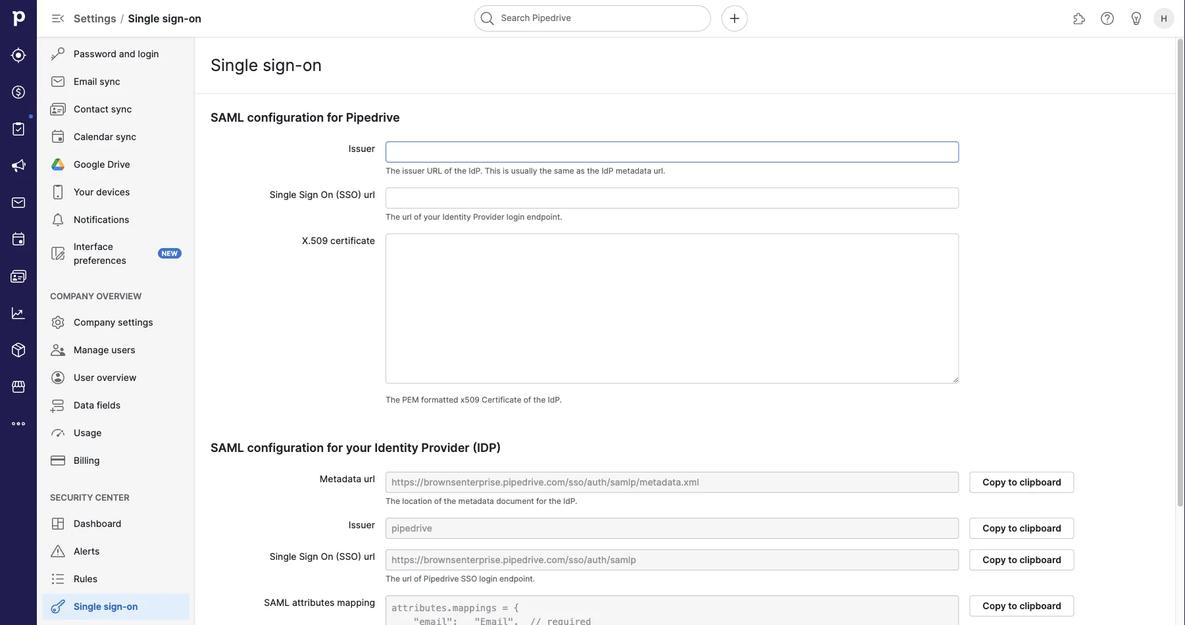 Task type: locate. For each thing, give the bounding box(es) containing it.
leads image
[[11, 47, 26, 63]]

2 vertical spatial sync
[[116, 131, 136, 142]]

copy to clipboard button for attributes
[[970, 596, 1075, 617]]

1 horizontal spatial provider
[[473, 212, 505, 222]]

1 single sign on (sso) url from the top
[[270, 189, 375, 200]]

configuration
[[247, 110, 324, 125], [247, 441, 324, 455]]

single sign-on link
[[42, 594, 190, 620]]

3 to from the top
[[1008, 555, 1017, 566]]

color undefined image
[[50, 46, 66, 62], [50, 74, 66, 90], [50, 101, 66, 117], [11, 121, 26, 137], [50, 184, 66, 200], [50, 342, 66, 358], [50, 453, 66, 469]]

pipedrive for for
[[346, 110, 400, 125]]

1 copy from the top
[[983, 477, 1006, 488]]

5 the from the top
[[386, 574, 400, 584]]

copy for attributes
[[983, 601, 1006, 612]]

login down usually
[[507, 212, 525, 222]]

login right and
[[138, 48, 159, 60]]

1 horizontal spatial pipedrive
[[424, 574, 459, 584]]

0 horizontal spatial login
[[138, 48, 159, 60]]

idp. left this
[[469, 166, 483, 176]]

pipedrive
[[346, 110, 400, 125], [424, 574, 459, 584]]

color undefined image down rules link
[[50, 599, 66, 615]]

endpoint. down the issuer url of the idp. this is usually the same as the idp metadata url.
[[527, 212, 562, 222]]

settings
[[118, 317, 153, 328]]

of for identity
[[414, 212, 422, 222]]

sync up calendar sync link
[[111, 104, 132, 115]]

notifications
[[74, 214, 129, 225]]

on for the url of pipedrive sso login endpoint.
[[321, 551, 333, 562]]

company inside company settings 'link'
[[74, 317, 115, 328]]

5 color undefined image from the top
[[50, 315, 66, 330]]

issuer down metadata url in the bottom left of the page
[[349, 519, 375, 530]]

1 horizontal spatial identity
[[443, 212, 471, 222]]

4 to from the top
[[1008, 601, 1017, 612]]

alerts
[[74, 546, 100, 557]]

color undefined image left alerts
[[50, 544, 66, 559]]

color undefined image inside company settings 'link'
[[50, 315, 66, 330]]

attributes
[[292, 597, 335, 608]]

1 sign from the top
[[299, 189, 318, 200]]

single sign-on up saml configuration for pipedrive
[[211, 55, 322, 75]]

0 horizontal spatial provider
[[421, 441, 470, 455]]

sign- up saml configuration for pipedrive
[[263, 55, 303, 75]]

to for attributes
[[1008, 601, 1017, 612]]

2 horizontal spatial idp.
[[563, 497, 577, 506]]

3 copy to clipboard button from the top
[[970, 550, 1075, 571]]

quick help image
[[1100, 11, 1116, 26]]

the
[[386, 166, 400, 176], [386, 212, 400, 222], [386, 395, 400, 405], [386, 497, 400, 506], [386, 574, 400, 584]]

devices
[[96, 187, 130, 198]]

2 vertical spatial login
[[479, 574, 497, 584]]

color undefined image inside password and login link
[[50, 46, 66, 62]]

1 horizontal spatial metadata
[[616, 166, 652, 176]]

1 copy to clipboard button from the top
[[970, 472, 1075, 493]]

single inside menu item
[[74, 601, 101, 612]]

url right the metadata
[[364, 473, 375, 484]]

2 single sign on (sso) url from the top
[[270, 551, 375, 562]]

1 vertical spatial company
[[74, 317, 115, 328]]

color undefined image for alerts
[[50, 544, 66, 559]]

1 (sso) from the top
[[336, 189, 361, 200]]

deals image
[[11, 84, 26, 100]]

drive
[[107, 159, 130, 170]]

1 vertical spatial identity
[[375, 441, 419, 455]]

the pem formatted x509 certificate of the idp.
[[386, 395, 562, 405]]

color undefined image left 'email'
[[50, 74, 66, 90]]

login right sso
[[479, 574, 497, 584]]

color undefined image left your
[[50, 184, 66, 200]]

color undefined image for google drive
[[50, 157, 66, 172]]

1 vertical spatial for
[[327, 441, 343, 455]]

attributes.mappings = {     "email":   "Email",  // required }; text field
[[386, 596, 959, 625]]

your
[[424, 212, 440, 222], [346, 441, 372, 455]]

url for metadata url
[[364, 473, 375, 484]]

idp.
[[469, 166, 483, 176], [548, 395, 562, 405], [563, 497, 577, 506]]

configuration for your
[[247, 441, 324, 455]]

sync inside calendar sync link
[[116, 131, 136, 142]]

color undefined image inside data fields link
[[50, 398, 66, 413]]

11 color undefined image from the top
[[50, 571, 66, 587]]

0 vertical spatial on
[[189, 12, 201, 25]]

overview
[[96, 291, 142, 301], [97, 372, 137, 383]]

mapping
[[337, 597, 375, 608]]

overview down manage users link
[[97, 372, 137, 383]]

2 sign from the top
[[299, 551, 318, 562]]

0 vertical spatial provider
[[473, 212, 505, 222]]

of for metadata
[[434, 497, 442, 506]]

1 vertical spatial provider
[[421, 441, 470, 455]]

7 color undefined image from the top
[[50, 398, 66, 413]]

security center
[[50, 492, 129, 503]]

the
[[454, 166, 467, 176], [540, 166, 552, 176], [587, 166, 600, 176], [533, 395, 546, 405], [444, 497, 456, 506], [549, 497, 561, 506]]

color undefined image for rules
[[50, 571, 66, 587]]

1 vertical spatial login
[[507, 212, 525, 222]]

pem
[[402, 395, 419, 405]]

metadata left document
[[458, 497, 494, 506]]

1 horizontal spatial single sign-on
[[211, 55, 322, 75]]

color undefined image left contact
[[50, 101, 66, 117]]

user overview link
[[42, 365, 190, 391]]

3 clipboard from the top
[[1020, 555, 1062, 566]]

color undefined image for user overview
[[50, 370, 66, 386]]

the for the pem formatted x509 certificate of the idp.
[[386, 395, 400, 405]]

0 horizontal spatial single sign-on
[[74, 601, 138, 612]]

1 on from the top
[[321, 189, 333, 200]]

url down the issuer
[[402, 212, 412, 222]]

color undefined image left usage
[[50, 425, 66, 441]]

2 (sso) from the top
[[336, 551, 361, 562]]

single sign on (sso) url for the url of pipedrive sso login endpoint.
[[270, 551, 375, 562]]

url for the url of your identity provider login endpoint.
[[402, 212, 412, 222]]

1 vertical spatial configuration
[[247, 441, 324, 455]]

color undefined image inside google drive link
[[50, 157, 66, 172]]

quick add image
[[727, 11, 743, 26]]

sign- inside menu item
[[104, 601, 127, 612]]

color undefined image left notifications
[[50, 212, 66, 228]]

0 vertical spatial company
[[50, 291, 94, 301]]

sign up the x.509
[[299, 189, 318, 200]]

color undefined image right "insights" icon at left
[[50, 315, 66, 330]]

color undefined image left interface
[[50, 245, 66, 261]]

1 vertical spatial sync
[[111, 104, 132, 115]]

0 vertical spatial pipedrive
[[346, 110, 400, 125]]

sales assistant image
[[1129, 11, 1145, 26]]

copy for url
[[983, 477, 1006, 488]]

3 color undefined image from the top
[[50, 212, 66, 228]]

sync inside email sync link
[[100, 76, 120, 87]]

2 copy from the top
[[983, 523, 1006, 534]]

3 copy to clipboard from the top
[[983, 555, 1062, 566]]

color undefined image inside the "single sign-on" link
[[50, 599, 66, 615]]

1 vertical spatial issuer
[[349, 519, 375, 530]]

color undefined image inside calendar sync link
[[50, 129, 66, 145]]

color undefined image inside user overview link
[[50, 370, 66, 386]]

sync
[[100, 76, 120, 87], [111, 104, 132, 115], [116, 131, 136, 142]]

color undefined image down menu toggle image in the top of the page
[[50, 46, 66, 62]]

overview up company settings 'link'
[[96, 291, 142, 301]]

None text field
[[386, 142, 959, 163], [386, 188, 959, 209], [386, 234, 959, 384], [386, 472, 959, 493], [386, 518, 959, 539], [386, 550, 959, 571], [386, 142, 959, 163], [386, 188, 959, 209], [386, 234, 959, 384], [386, 472, 959, 493], [386, 518, 959, 539], [386, 550, 959, 571]]

issuer
[[402, 166, 425, 176]]

sign- right the /
[[162, 12, 189, 25]]

0 horizontal spatial sign-
[[104, 601, 127, 612]]

contacts image
[[11, 269, 26, 284]]

metadata left url.
[[616, 166, 652, 176]]

menu
[[0, 0, 37, 625], [37, 0, 195, 625]]

url left sso
[[402, 574, 412, 584]]

1 horizontal spatial on
[[189, 12, 201, 25]]

color undefined image inside usage link
[[50, 425, 66, 441]]

1 vertical spatial pipedrive
[[424, 574, 459, 584]]

9 color undefined image from the top
[[50, 516, 66, 532]]

color undefined image left the manage at the bottom
[[50, 342, 66, 358]]

color undefined image left google
[[50, 157, 66, 172]]

0 horizontal spatial metadata
[[458, 497, 494, 506]]

company
[[50, 291, 94, 301], [74, 317, 115, 328]]

sign
[[299, 189, 318, 200], [299, 551, 318, 562]]

copy to clipboard button
[[970, 472, 1075, 493], [970, 518, 1075, 539], [970, 550, 1075, 571], [970, 596, 1075, 617]]

menu item
[[37, 13, 195, 39]]

copy to clipboard
[[983, 477, 1062, 488], [983, 523, 1062, 534], [983, 555, 1062, 566], [983, 601, 1062, 612]]

8 color undefined image from the top
[[50, 425, 66, 441]]

color undefined image left calendar
[[50, 129, 66, 145]]

2 vertical spatial idp.
[[563, 497, 577, 506]]

color undefined image down "security"
[[50, 516, 66, 532]]

0 vertical spatial overview
[[96, 291, 142, 301]]

endpoint.
[[527, 212, 562, 222], [500, 574, 535, 584]]

1 vertical spatial overview
[[97, 372, 137, 383]]

color undefined image left rules at the bottom left
[[50, 571, 66, 587]]

the right certificate
[[533, 395, 546, 405]]

2 vertical spatial sign-
[[104, 601, 127, 612]]

google
[[74, 159, 105, 170]]

2 menu from the left
[[37, 0, 195, 625]]

single sign-on down rules link
[[74, 601, 138, 612]]

identity for of
[[443, 212, 471, 222]]

company down preferences
[[50, 291, 94, 301]]

copy
[[983, 477, 1006, 488], [983, 523, 1006, 534], [983, 555, 1006, 566], [983, 601, 1006, 612]]

color undefined image inside contact sync link
[[50, 101, 66, 117]]

your for for
[[346, 441, 372, 455]]

saml for saml configuration for pipedrive
[[211, 110, 244, 125]]

single sign on (sso) url
[[270, 189, 375, 200], [270, 551, 375, 562]]

1 the from the top
[[386, 166, 400, 176]]

1 copy to clipboard from the top
[[983, 477, 1062, 488]]

url
[[364, 189, 375, 200], [402, 212, 412, 222], [364, 473, 375, 484], [364, 551, 375, 562], [402, 574, 412, 584]]

0 vertical spatial single sign on (sso) url
[[270, 189, 375, 200]]

0 vertical spatial configuration
[[247, 110, 324, 125]]

1 vertical spatial sign
[[299, 551, 318, 562]]

1 configuration from the top
[[247, 110, 324, 125]]

sync for email sync
[[100, 76, 120, 87]]

2 horizontal spatial login
[[507, 212, 525, 222]]

sign for the url of pipedrive sso login endpoint.
[[299, 551, 318, 562]]

sync for contact sync
[[111, 104, 132, 115]]

of
[[444, 166, 452, 176], [414, 212, 422, 222], [524, 395, 531, 405], [434, 497, 442, 506], [414, 574, 422, 584]]

1 horizontal spatial your
[[424, 212, 440, 222]]

sync up drive
[[116, 131, 136, 142]]

data fields link
[[42, 392, 190, 419]]

your up metadata url in the bottom left of the page
[[346, 441, 372, 455]]

0 vertical spatial sign
[[299, 189, 318, 200]]

0 vertical spatial login
[[138, 48, 159, 60]]

1 to from the top
[[1008, 477, 1017, 488]]

1 clipboard from the top
[[1020, 477, 1062, 488]]

1 horizontal spatial login
[[479, 574, 497, 584]]

1 vertical spatial on
[[321, 551, 333, 562]]

0 vertical spatial issuer
[[349, 143, 375, 154]]

sign- down rules link
[[104, 601, 127, 612]]

2 on from the top
[[321, 551, 333, 562]]

color undefined image left data
[[50, 398, 66, 413]]

more image
[[11, 416, 26, 432]]

1 horizontal spatial idp.
[[548, 395, 562, 405]]

color undefined image inside alerts link
[[50, 544, 66, 559]]

2 clipboard from the top
[[1020, 523, 1062, 534]]

of left sso
[[414, 574, 422, 584]]

sign for the url of your identity provider login endpoint.
[[299, 189, 318, 200]]

and
[[119, 48, 135, 60]]

color undefined image left the billing
[[50, 453, 66, 469]]

single sign on (sso) url up saml attributes mapping
[[270, 551, 375, 562]]

1 vertical spatial (sso)
[[336, 551, 361, 562]]

4 copy to clipboard button from the top
[[970, 596, 1075, 617]]

for for your
[[327, 441, 343, 455]]

on up x.509 certificate
[[321, 189, 333, 200]]

0 vertical spatial (sso)
[[336, 189, 361, 200]]

4 the from the top
[[386, 497, 400, 506]]

issuer down saml configuration for pipedrive
[[349, 143, 375, 154]]

of right url
[[444, 166, 452, 176]]

email
[[74, 76, 97, 87]]

sign up attributes
[[299, 551, 318, 562]]

provider left (idp)
[[421, 441, 470, 455]]

calendar sync
[[74, 131, 136, 142]]

1 vertical spatial your
[[346, 441, 372, 455]]

company down company overview
[[74, 317, 115, 328]]

login
[[138, 48, 159, 60], [507, 212, 525, 222], [479, 574, 497, 584]]

3 the from the top
[[386, 395, 400, 405]]

(sso) for the url of pipedrive sso login endpoint.
[[336, 551, 361, 562]]

single sign on (sso) url up the x.509
[[270, 189, 375, 200]]

1 vertical spatial single sign-on
[[74, 601, 138, 612]]

of right location
[[434, 497, 442, 506]]

color undefined image inside your devices link
[[50, 184, 66, 200]]

4 clipboard from the top
[[1020, 601, 1062, 612]]

0 vertical spatial sign-
[[162, 12, 189, 25]]

2 horizontal spatial on
[[303, 55, 322, 75]]

0 vertical spatial single sign-on
[[211, 55, 322, 75]]

(sso) up "mapping"
[[336, 551, 361, 562]]

provider
[[473, 212, 505, 222], [421, 441, 470, 455]]

6 color undefined image from the top
[[50, 370, 66, 386]]

3 copy from the top
[[983, 555, 1006, 566]]

single sign-on menu item
[[37, 594, 195, 625]]

color undefined image for company settings
[[50, 315, 66, 330]]

4 color undefined image from the top
[[50, 245, 66, 261]]

saml for saml configuration for your identity provider (idp)
[[211, 441, 244, 455]]

single sign-on
[[211, 55, 322, 75], [74, 601, 138, 612]]

the right document
[[549, 497, 561, 506]]

of down the issuer
[[414, 212, 422, 222]]

color undefined image inside rules link
[[50, 571, 66, 587]]

4 copy to clipboard from the top
[[983, 601, 1062, 612]]

color undefined image inside dashboard link
[[50, 516, 66, 532]]

(sso)
[[336, 189, 361, 200], [336, 551, 361, 562]]

color undefined image
[[50, 129, 66, 145], [50, 157, 66, 172], [50, 212, 66, 228], [50, 245, 66, 261], [50, 315, 66, 330], [50, 370, 66, 386], [50, 398, 66, 413], [50, 425, 66, 441], [50, 516, 66, 532], [50, 544, 66, 559], [50, 571, 66, 587], [50, 599, 66, 615]]

0 vertical spatial on
[[321, 189, 333, 200]]

0 vertical spatial for
[[327, 110, 343, 125]]

on up saml attributes mapping
[[321, 551, 333, 562]]

1 issuer from the top
[[349, 143, 375, 154]]

0 vertical spatial sync
[[100, 76, 120, 87]]

12 color undefined image from the top
[[50, 599, 66, 615]]

clipboard for sign
[[1020, 555, 1062, 566]]

your down url
[[424, 212, 440, 222]]

issuer
[[349, 143, 375, 154], [349, 519, 375, 530]]

0 horizontal spatial your
[[346, 441, 372, 455]]

clipboard for attributes
[[1020, 601, 1062, 612]]

10 color undefined image from the top
[[50, 544, 66, 559]]

manage
[[74, 345, 109, 356]]

to
[[1008, 477, 1017, 488], [1008, 523, 1017, 534], [1008, 555, 1017, 566], [1008, 601, 1017, 612]]

url up "mapping"
[[364, 551, 375, 562]]

2 horizontal spatial sign-
[[263, 55, 303, 75]]

2 copy to clipboard from the top
[[983, 523, 1062, 534]]

4 copy from the top
[[983, 601, 1006, 612]]

0 vertical spatial metadata
[[616, 166, 652, 176]]

1 vertical spatial single sign on (sso) url
[[270, 551, 375, 562]]

color undefined image left the user
[[50, 370, 66, 386]]

data
[[74, 400, 94, 411]]

single sign on (sso) url for the url of your identity provider login endpoint.
[[270, 189, 375, 200]]

the right as
[[587, 166, 600, 176]]

location
[[402, 497, 432, 506]]

clipboard for url
[[1020, 477, 1062, 488]]

sign-
[[162, 12, 189, 25], [263, 55, 303, 75], [104, 601, 127, 612]]

company for company overview
[[50, 291, 94, 301]]

your for of
[[424, 212, 440, 222]]

endpoint. right sso
[[500, 574, 535, 584]]

color undefined image for contact
[[50, 101, 66, 117]]

2 configuration from the top
[[247, 441, 324, 455]]

2 vertical spatial saml
[[264, 597, 290, 608]]

2 the from the top
[[386, 212, 400, 222]]

copy to clipboard for sign
[[983, 555, 1062, 566]]

sync inside contact sync link
[[111, 104, 132, 115]]

menu toggle image
[[50, 11, 66, 26]]

(sso) up certificate
[[336, 189, 361, 200]]

0 horizontal spatial idp.
[[469, 166, 483, 176]]

to for sign
[[1008, 555, 1017, 566]]

sync right 'email'
[[100, 76, 120, 87]]

0 vertical spatial idp.
[[469, 166, 483, 176]]

home image
[[9, 9, 28, 28]]

2 vertical spatial on
[[127, 601, 138, 612]]

idp. right certificate
[[548, 395, 562, 405]]

copy for sign
[[983, 555, 1006, 566]]

0 vertical spatial your
[[424, 212, 440, 222]]

identity
[[443, 212, 471, 222], [375, 441, 419, 455]]

0 horizontal spatial identity
[[375, 441, 419, 455]]

color undefined image inside manage users link
[[50, 342, 66, 358]]

to for url
[[1008, 477, 1017, 488]]

0 vertical spatial identity
[[443, 212, 471, 222]]

provider down this
[[473, 212, 505, 222]]

2 color undefined image from the top
[[50, 157, 66, 172]]

clipboard
[[1020, 477, 1062, 488], [1020, 523, 1062, 534], [1020, 555, 1062, 566], [1020, 601, 1062, 612]]

1 color undefined image from the top
[[50, 129, 66, 145]]

color undefined image inside the notifications link
[[50, 212, 66, 228]]

0 horizontal spatial pipedrive
[[346, 110, 400, 125]]

on
[[321, 189, 333, 200], [321, 551, 333, 562]]

0 horizontal spatial on
[[127, 601, 138, 612]]

0 vertical spatial saml
[[211, 110, 244, 125]]

h
[[1161, 13, 1167, 23]]

1 vertical spatial saml
[[211, 441, 244, 455]]

color undefined image inside email sync link
[[50, 74, 66, 90]]

saml
[[211, 110, 244, 125], [211, 441, 244, 455], [264, 597, 290, 608]]

idp. right document
[[563, 497, 577, 506]]



Task type: vqa. For each thing, say whether or not it's contained in the screenshot.
2nd with from right
no



Task type: describe. For each thing, give the bounding box(es) containing it.
user
[[74, 372, 94, 383]]

url
[[427, 166, 442, 176]]

the right location
[[444, 497, 456, 506]]

color undefined image for password
[[50, 46, 66, 62]]

contact
[[74, 104, 109, 115]]

saml for saml attributes mapping
[[264, 597, 290, 608]]

security
[[50, 492, 93, 503]]

user overview
[[74, 372, 137, 383]]

color undefined image for calendar sync
[[50, 129, 66, 145]]

the for the issuer url of the idp. this is usually the same as the idp metadata url.
[[386, 166, 400, 176]]

campaigns image
[[11, 158, 26, 174]]

sso
[[461, 574, 477, 584]]

pipedrive for of
[[424, 574, 459, 584]]

formatted
[[421, 395, 458, 405]]

1 vertical spatial metadata
[[458, 497, 494, 506]]

your
[[74, 187, 94, 198]]

certificate
[[330, 235, 375, 246]]

overview for user overview
[[97, 372, 137, 383]]

overview for company overview
[[96, 291, 142, 301]]

dashboard link
[[42, 511, 190, 537]]

users
[[111, 345, 135, 356]]

identity for for
[[375, 441, 419, 455]]

your devices
[[74, 187, 130, 198]]

the issuer url of the idp. this is usually the same as the idp metadata url.
[[386, 166, 665, 176]]

login inside menu
[[138, 48, 159, 60]]

rules link
[[42, 566, 190, 592]]

idp
[[602, 166, 614, 176]]

the url of pipedrive sso login endpoint.
[[386, 574, 535, 584]]

settings
[[74, 12, 116, 25]]

h button
[[1151, 5, 1177, 32]]

color undefined image for single sign-on
[[50, 599, 66, 615]]

preferences
[[74, 255, 126, 266]]

color undefined image for manage
[[50, 342, 66, 358]]

marketplace image
[[11, 379, 26, 395]]

0 vertical spatial endpoint.
[[527, 212, 562, 222]]

company for company settings
[[74, 317, 115, 328]]

menu containing password and login
[[37, 0, 195, 625]]

password and login
[[74, 48, 159, 60]]

Search Pipedrive field
[[474, 5, 711, 32]]

metadata url
[[320, 473, 375, 484]]

metadata
[[320, 473, 361, 484]]

on for the url of your identity provider login endpoint.
[[321, 189, 333, 200]]

for for pipedrive
[[327, 110, 343, 125]]

(sso) for the url of your identity provider login endpoint.
[[336, 189, 361, 200]]

1 horizontal spatial sign-
[[162, 12, 189, 25]]

color undefined image for data fields
[[50, 398, 66, 413]]

the for the url of your identity provider login endpoint.
[[386, 212, 400, 222]]

same
[[554, 166, 574, 176]]

rules
[[74, 574, 98, 585]]

of right certificate
[[524, 395, 531, 405]]

google drive link
[[42, 151, 190, 178]]

the for the url of pipedrive sso login endpoint.
[[386, 574, 400, 584]]

url for the url of pipedrive sso login endpoint.
[[402, 574, 412, 584]]

(idp)
[[473, 441, 501, 455]]

1 vertical spatial idp.
[[548, 395, 562, 405]]

contact sync link
[[42, 96, 190, 122]]

usually
[[511, 166, 537, 176]]

the left same
[[540, 166, 552, 176]]

the for the location of the metadata document for the idp.
[[386, 497, 400, 506]]

color undefined image for interface preferences
[[50, 245, 66, 261]]

sync for calendar sync
[[116, 131, 136, 142]]

of for sso
[[414, 574, 422, 584]]

company overview
[[50, 291, 142, 301]]

settings / single sign-on
[[74, 12, 201, 25]]

x509
[[461, 395, 480, 405]]

copy to clipboard button for url
[[970, 472, 1075, 493]]

saml configuration for pipedrive
[[211, 110, 400, 125]]

usage link
[[42, 420, 190, 446]]

new
[[162, 249, 178, 257]]

activities image
[[11, 232, 26, 247]]

url up certificate
[[364, 189, 375, 200]]

single sign-on inside menu item
[[74, 601, 138, 612]]

2 vertical spatial for
[[536, 497, 547, 506]]

billing link
[[42, 448, 190, 474]]

manage users
[[74, 345, 135, 356]]

saml configuration for your identity provider (idp)
[[211, 441, 501, 455]]

google drive
[[74, 159, 130, 170]]

your devices link
[[42, 179, 190, 205]]

billing
[[74, 455, 100, 466]]

center
[[95, 492, 129, 503]]

email sync link
[[42, 68, 190, 95]]

interface preferences
[[74, 241, 126, 266]]

the url of your identity provider login endpoint.
[[386, 212, 562, 222]]

company settings link
[[42, 309, 190, 336]]

color undefined image for email
[[50, 74, 66, 90]]

x.509
[[302, 235, 328, 246]]

color undefined image for dashboard
[[50, 516, 66, 532]]

saml attributes mapping
[[264, 597, 375, 608]]

manage users link
[[42, 337, 190, 363]]

/
[[120, 12, 124, 25]]

password
[[74, 48, 117, 60]]

document
[[496, 497, 534, 506]]

dashboard
[[74, 518, 121, 529]]

1 menu from the left
[[0, 0, 37, 625]]

provider for login
[[473, 212, 505, 222]]

1 vertical spatial on
[[303, 55, 322, 75]]

interface
[[74, 241, 113, 252]]

fields
[[97, 400, 121, 411]]

copy to clipboard for url
[[983, 477, 1062, 488]]

calendar
[[74, 131, 113, 142]]

color undefined image down deals image
[[11, 121, 26, 137]]

data fields
[[74, 400, 121, 411]]

contact sync
[[74, 104, 132, 115]]

2 issuer from the top
[[349, 519, 375, 530]]

configuration for pipedrive
[[247, 110, 324, 125]]

password and login link
[[42, 41, 190, 67]]

this
[[485, 166, 501, 176]]

the right url
[[454, 166, 467, 176]]

color undefined image inside billing link
[[50, 453, 66, 469]]

products image
[[11, 342, 26, 358]]

as
[[576, 166, 585, 176]]

1 vertical spatial sign-
[[263, 55, 303, 75]]

sales inbox image
[[11, 195, 26, 211]]

color undefined image for usage
[[50, 425, 66, 441]]

certificate
[[482, 395, 522, 405]]

usage
[[74, 427, 102, 439]]

calendar sync link
[[42, 124, 190, 150]]

alerts link
[[42, 538, 190, 565]]

url.
[[654, 166, 665, 176]]

is
[[503, 166, 509, 176]]

the location of the metadata document for the idp.
[[386, 497, 577, 506]]

copy to clipboard for attributes
[[983, 601, 1062, 612]]

provider for (idp)
[[421, 441, 470, 455]]

notifications link
[[42, 207, 190, 233]]

insights image
[[11, 305, 26, 321]]

color undefined image for your
[[50, 184, 66, 200]]

email sync
[[74, 76, 120, 87]]

2 to from the top
[[1008, 523, 1017, 534]]

color undefined image for notifications
[[50, 212, 66, 228]]

company settings
[[74, 317, 153, 328]]

on inside menu item
[[127, 601, 138, 612]]

copy to clipboard button for sign
[[970, 550, 1075, 571]]

1 vertical spatial endpoint.
[[500, 574, 535, 584]]

x.509 certificate
[[302, 235, 375, 246]]

2 copy to clipboard button from the top
[[970, 518, 1075, 539]]



